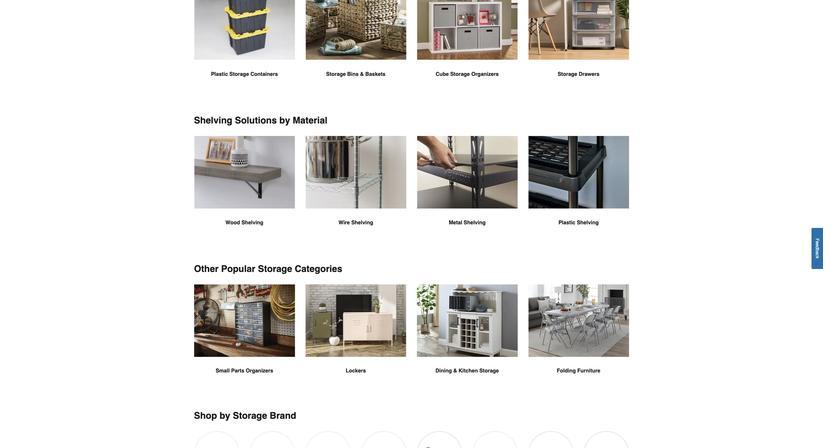 Task type: locate. For each thing, give the bounding box(es) containing it.
folding
[[557, 368, 576, 374]]

closetmaid logo. image
[[305, 432, 351, 448]]

1 horizontal spatial by
[[279, 115, 290, 126]]

a black and white vase and a gold picture frame on a decorative wood shelf hanging on a white wall. image
[[194, 136, 295, 209]]

organizers
[[471, 71, 499, 77], [246, 368, 273, 374]]

1 horizontal spatial organizers
[[471, 71, 499, 77]]

rubbermaid logo. image
[[194, 432, 239, 448]]

organizers inside cube storage organizers 'link'
[[471, 71, 499, 77]]

cube
[[436, 71, 449, 77]]

popular
[[221, 263, 255, 274]]

organizers for small parts organizers
[[246, 368, 273, 374]]

wood
[[226, 220, 240, 226]]

f e e d b a c k button
[[812, 228, 823, 269]]

1 vertical spatial plastic
[[559, 220, 575, 226]]

1 vertical spatial by
[[220, 411, 230, 421]]

0 vertical spatial plastic
[[211, 71, 228, 77]]

0 horizontal spatial organizers
[[246, 368, 273, 374]]

dining & kitchen storage
[[436, 368, 499, 374]]

1 vertical spatial &
[[453, 368, 457, 374]]

a home office space with a plastic 3-drawer storage unit beside a desk. image
[[528, 0, 629, 60]]

1 horizontal spatial &
[[453, 368, 457, 374]]

shelving for metal shelving
[[464, 220, 486, 226]]

0 horizontal spatial &
[[360, 71, 364, 77]]

a large stainless stock pot on a wire shelving unit. image
[[305, 136, 406, 209]]

plastic for plastic storage containers
[[211, 71, 228, 77]]

e up d
[[815, 241, 820, 244]]

1 horizontal spatial plastic
[[559, 220, 575, 226]]

green, black and white locker-style cabinets in front of a brick wall. image
[[305, 284, 406, 357]]

1 vertical spatial organizers
[[246, 368, 273, 374]]

e
[[815, 241, 820, 244], [815, 244, 820, 246]]

2 e from the top
[[815, 244, 820, 246]]

1 e from the top
[[815, 241, 820, 244]]

other popular storage categories
[[194, 263, 342, 274]]

& right bins
[[360, 71, 364, 77]]

storage inside dining & kitchen storage link
[[479, 368, 499, 374]]

sterilite logo. image
[[250, 432, 295, 448]]

plastic shelving link
[[528, 136, 629, 242]]

solutions
[[235, 115, 277, 126]]

an organizing bin with multiple drawers for small parts on a wood work bench. image
[[194, 284, 295, 357]]

other
[[194, 263, 219, 274]]

storage
[[229, 71, 249, 77], [326, 71, 346, 77], [450, 71, 470, 77], [558, 71, 577, 77], [258, 263, 292, 274], [479, 368, 499, 374], [233, 411, 267, 421]]

0 horizontal spatial plastic
[[211, 71, 228, 77]]

by left material at the top
[[279, 115, 290, 126]]

parts
[[231, 368, 244, 374]]

plastic
[[211, 71, 228, 77], [559, 220, 575, 226]]

e up b
[[815, 244, 820, 246]]

d
[[815, 246, 820, 249]]

by
[[279, 115, 290, 126], [220, 411, 230, 421]]

by right "shop"
[[220, 411, 230, 421]]

plastic for plastic shelving
[[559, 220, 575, 226]]

&
[[360, 71, 364, 77], [453, 368, 457, 374]]

0 vertical spatial organizers
[[471, 71, 499, 77]]

organizers inside small parts organizers "link"
[[246, 368, 273, 374]]

dining & kitchen storage link
[[417, 284, 518, 391]]

metal shelving link
[[417, 136, 518, 242]]

shelving for wire shelving
[[351, 220, 373, 226]]

f
[[815, 238, 820, 241]]

wire shelving
[[339, 220, 373, 226]]

storage inside storage bins & baskets 'link'
[[326, 71, 346, 77]]

0 vertical spatial &
[[360, 71, 364, 77]]

shelving
[[194, 115, 232, 126], [242, 220, 263, 226], [351, 220, 373, 226], [464, 220, 486, 226], [577, 220, 599, 226]]

wire
[[339, 220, 350, 226]]

& right dining
[[453, 368, 457, 374]]

origin 21 logo. image
[[584, 432, 629, 448]]

storage inside storage drawers link
[[558, 71, 577, 77]]

b
[[815, 249, 820, 251]]

baskets
[[365, 71, 386, 77]]



Task type: describe. For each thing, give the bounding box(es) containing it.
a white cube storage shelf with gray bins and red and silver decor items. image
[[417, 0, 518, 60]]

folding furniture
[[557, 368, 600, 374]]

wood shelving
[[226, 220, 263, 226]]

a gray folding table and matching folding chairs set up in a white living room. image
[[528, 284, 629, 357]]

a
[[815, 251, 820, 254]]

wire shelving link
[[305, 136, 406, 242]]

wood shelving link
[[194, 136, 295, 242]]

categories
[[295, 263, 342, 274]]

shop by storage brand
[[194, 411, 296, 421]]

shelving for plastic shelving
[[577, 220, 599, 226]]

decorative woven storage bins and baskets. image
[[305, 0, 406, 60]]

0 horizontal spatial by
[[220, 411, 230, 421]]

lockers
[[346, 368, 366, 374]]

storage bins & baskets link
[[305, 0, 406, 94]]

project source logo. image
[[417, 432, 462, 448]]

bins
[[347, 71, 359, 77]]

organizers for cube storage organizers
[[471, 71, 499, 77]]

plastic storage containers link
[[194, 0, 295, 94]]

storage inside cube storage organizers 'link'
[[450, 71, 470, 77]]

shelving for wood shelving
[[242, 220, 263, 226]]

cube storage organizers
[[436, 71, 499, 77]]

cube storage organizers link
[[417, 0, 518, 94]]

shelving solutions by material
[[194, 115, 327, 126]]

shop
[[194, 411, 217, 421]]

brand
[[270, 411, 296, 421]]

containers
[[250, 71, 278, 77]]

furniture
[[577, 368, 600, 374]]

small parts organizers
[[216, 368, 273, 374]]

dining
[[436, 368, 452, 374]]

small
[[216, 368, 230, 374]]

metal
[[449, 220, 462, 226]]

c
[[815, 254, 820, 256]]

f e e d b a c k
[[815, 238, 820, 259]]

style selections logo. image
[[473, 432, 518, 448]]

lockers link
[[305, 284, 406, 391]]

plastic shelving
[[559, 220, 599, 226]]

k
[[815, 256, 820, 259]]

storage bins & baskets
[[326, 71, 386, 77]]

storage drawers link
[[528, 0, 629, 94]]

a stack of 3 black plastic storage bins with yellow lids in a garage. image
[[194, 0, 295, 60]]

drawers
[[579, 71, 600, 77]]

& inside 'link'
[[360, 71, 364, 77]]

craftsman logo. image
[[361, 432, 406, 448]]

storage drawers
[[558, 71, 600, 77]]

small parts organizers link
[[194, 284, 295, 391]]

a black plastic shelving unit. image
[[528, 136, 629, 209]]

folding furniture link
[[528, 284, 629, 391]]

allen and roth logo. image
[[528, 432, 573, 448]]

material
[[293, 115, 327, 126]]

plastic storage containers
[[211, 71, 278, 77]]

metal shelving
[[449, 220, 486, 226]]

kitchen
[[459, 368, 478, 374]]

a person installing a shelf on a metal shelving unit. image
[[417, 136, 518, 209]]

0 vertical spatial by
[[279, 115, 290, 126]]

a white kitchen storage unit with wine glasses, wine bottles, a microwave and dishes. image
[[417, 284, 518, 357]]

storage inside plastic storage containers link
[[229, 71, 249, 77]]



Task type: vqa. For each thing, say whether or not it's contained in the screenshot.
furniture at the bottom right of the page
yes



